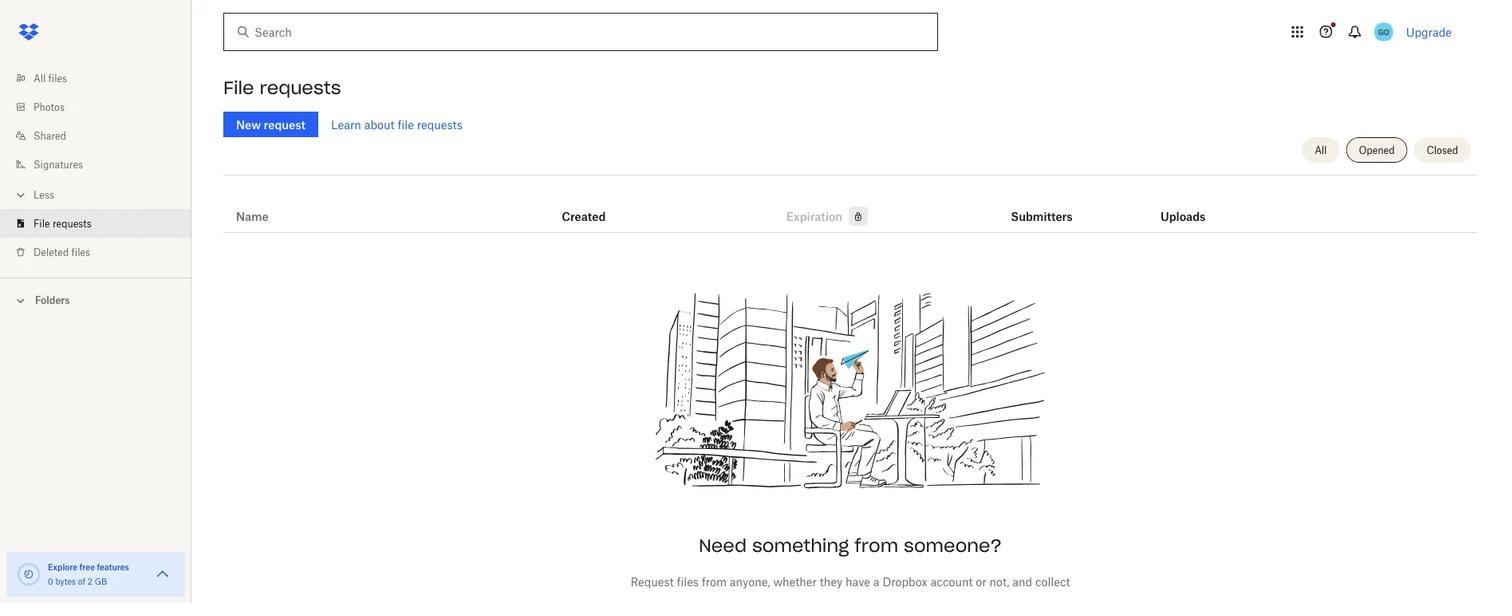 Task type: vqa. For each thing, say whether or not it's contained in the screenshot.
Terry Turtle
no



Task type: describe. For each thing, give the bounding box(es) containing it.
deleted files
[[34, 246, 90, 258]]

someone?
[[904, 535, 1002, 557]]

file requests list item
[[0, 209, 192, 238]]

less
[[34, 189, 54, 201]]

explore free features 0 bytes of 2 gb
[[48, 562, 129, 587]]

be
[[807, 593, 820, 603]]

anyone,
[[730, 575, 771, 589]]

1 horizontal spatial file
[[223, 77, 254, 99]]

free
[[79, 562, 95, 572]]

list containing all files
[[0, 54, 192, 278]]

0 vertical spatial dropbox
[[883, 575, 928, 589]]

new request button
[[223, 112, 318, 137]]

go button
[[1372, 19, 1397, 45]]

new request
[[236, 118, 306, 131]]

learn
[[331, 118, 361, 131]]

in
[[668, 593, 677, 603]]

1 column header from the left
[[1011, 188, 1075, 226]]

request
[[631, 575, 674, 589]]

from for someone?
[[855, 535, 899, 557]]

quota usage element
[[16, 562, 41, 587]]

or
[[976, 575, 987, 589]]

not,
[[990, 575, 1010, 589]]

files for all
[[48, 72, 67, 84]]

signatures link
[[13, 150, 192, 179]]

name
[[236, 209, 269, 223]]

1 vertical spatial dropbox
[[986, 593, 1031, 603]]

dropbox.
[[707, 593, 754, 603]]

file
[[398, 118, 414, 131]]

your
[[680, 593, 704, 603]]

files for deleted
[[71, 246, 90, 258]]

1 vertical spatial a
[[977, 593, 983, 603]]

new
[[236, 118, 261, 131]]

request
[[264, 118, 306, 131]]

of
[[78, 577, 85, 587]]

2
[[88, 577, 93, 587]]

about
[[364, 118, 395, 131]]

created button
[[562, 207, 606, 226]]

account
[[931, 575, 973, 589]]

dropbox image
[[13, 16, 45, 48]]

photos link
[[13, 93, 192, 121]]

0
[[48, 577, 53, 587]]

and
[[1013, 575, 1033, 589]]

need
[[699, 535, 747, 557]]

whether
[[774, 575, 817, 589]]

0 vertical spatial requests
[[260, 77, 341, 99]]

will
[[785, 593, 804, 603]]

them
[[637, 593, 665, 603]]



Task type: locate. For each thing, give the bounding box(es) containing it.
a down or
[[977, 593, 983, 603]]

closed button
[[1415, 137, 1472, 163]]

dropbox up organized in the bottom of the page
[[883, 575, 928, 589]]

all inside button
[[1315, 144, 1327, 156]]

deleted
[[34, 246, 69, 258]]

files for request
[[677, 575, 699, 589]]

signatures
[[34, 158, 83, 170]]

1 horizontal spatial file requests
[[223, 77, 341, 99]]

from up dropbox.
[[702, 575, 727, 589]]

requests
[[260, 77, 341, 99], [417, 118, 463, 131], [53, 217, 92, 229]]

dropbox
[[883, 575, 928, 589], [986, 593, 1031, 603]]

0 vertical spatial file requests
[[223, 77, 341, 99]]

photos
[[34, 101, 65, 113]]

1 vertical spatial files
[[71, 246, 90, 258]]

dropbox down not,
[[986, 593, 1031, 603]]

all for all
[[1315, 144, 1327, 156]]

file down less
[[34, 217, 50, 229]]

have
[[846, 575, 871, 589]]

request files from anyone, whether they have a dropbox account or not, and collect them in your dropbox. files will be automatically organized into a dropbox folde
[[631, 575, 1071, 603]]

files
[[758, 593, 782, 603]]

0 horizontal spatial requests
[[53, 217, 92, 229]]

file requests inside 'list item'
[[34, 217, 92, 229]]

requests inside 'list item'
[[53, 217, 92, 229]]

upgrade link
[[1407, 25, 1452, 39]]

explore
[[48, 562, 78, 572]]

file up new
[[223, 77, 254, 99]]

files up photos
[[48, 72, 67, 84]]

shared link
[[13, 121, 192, 150]]

file inside 'list item'
[[34, 217, 50, 229]]

1 vertical spatial from
[[702, 575, 727, 589]]

2 horizontal spatial files
[[677, 575, 699, 589]]

files inside request files from anyone, whether they have a dropbox account or not, and collect them in your dropbox. files will be automatically organized into a dropbox folde
[[677, 575, 699, 589]]

0 horizontal spatial files
[[48, 72, 67, 84]]

0 vertical spatial all
[[34, 72, 46, 84]]

shared
[[34, 130, 66, 142]]

0 horizontal spatial column header
[[1011, 188, 1075, 226]]

2 horizontal spatial requests
[[417, 118, 463, 131]]

all files
[[34, 72, 67, 84]]

1 vertical spatial file requests
[[34, 217, 92, 229]]

a right have
[[874, 575, 880, 589]]

row
[[223, 181, 1478, 233]]

0 horizontal spatial dropbox
[[883, 575, 928, 589]]

1 horizontal spatial column header
[[1161, 188, 1225, 226]]

all files link
[[13, 64, 192, 93]]

from for anyone,
[[702, 575, 727, 589]]

bytes
[[55, 577, 76, 587]]

need something from someone?
[[699, 535, 1002, 557]]

from
[[855, 535, 899, 557], [702, 575, 727, 589]]

0 vertical spatial from
[[855, 535, 899, 557]]

2 column header from the left
[[1161, 188, 1225, 226]]

0 horizontal spatial file
[[34, 217, 50, 229]]

1 horizontal spatial a
[[977, 593, 983, 603]]

a
[[874, 575, 880, 589], [977, 593, 983, 603]]

1 horizontal spatial from
[[855, 535, 899, 557]]

2 vertical spatial requests
[[53, 217, 92, 229]]

1 vertical spatial all
[[1315, 144, 1327, 156]]

into
[[953, 593, 974, 603]]

0 horizontal spatial all
[[34, 72, 46, 84]]

0 vertical spatial a
[[874, 575, 880, 589]]

organized
[[898, 593, 950, 603]]

closed
[[1427, 144, 1459, 156]]

pro trial element
[[843, 207, 868, 226]]

1 horizontal spatial files
[[71, 246, 90, 258]]

2 vertical spatial files
[[677, 575, 699, 589]]

all
[[34, 72, 46, 84], [1315, 144, 1327, 156]]

file requests up deleted files
[[34, 217, 92, 229]]

requests up 'request'
[[260, 77, 341, 99]]

learn about file requests
[[331, 118, 463, 131]]

folders
[[35, 294, 70, 306]]

from up have
[[855, 535, 899, 557]]

gb
[[95, 577, 107, 587]]

0 horizontal spatial from
[[702, 575, 727, 589]]

automatically
[[823, 593, 895, 603]]

all for all files
[[34, 72, 46, 84]]

0 vertical spatial file
[[223, 77, 254, 99]]

0 vertical spatial files
[[48, 72, 67, 84]]

requests up deleted files
[[53, 217, 92, 229]]

folders button
[[0, 288, 192, 312]]

files up your
[[677, 575, 699, 589]]

file requests up 'request'
[[223, 77, 341, 99]]

created
[[562, 209, 606, 223]]

deleted files link
[[13, 238, 192, 267]]

upgrade
[[1407, 25, 1452, 39]]

all up photos
[[34, 72, 46, 84]]

less image
[[13, 187, 29, 203]]

all left opened button
[[1315, 144, 1327, 156]]

features
[[97, 562, 129, 572]]

they
[[820, 575, 843, 589]]

0 horizontal spatial a
[[874, 575, 880, 589]]

1 vertical spatial file
[[34, 217, 50, 229]]

1 horizontal spatial requests
[[260, 77, 341, 99]]

file requests
[[223, 77, 341, 99], [34, 217, 92, 229]]

opened button
[[1347, 137, 1408, 163]]

list
[[0, 54, 192, 278]]

file requests link
[[13, 209, 192, 238]]

something
[[753, 535, 849, 557]]

collect
[[1036, 575, 1071, 589]]

1 horizontal spatial dropbox
[[986, 593, 1031, 603]]

Search in folder "Dropbox" text field
[[255, 23, 905, 41]]

go
[[1379, 27, 1390, 37]]

learn about file requests link
[[331, 118, 463, 131]]

1 vertical spatial requests
[[417, 118, 463, 131]]

1 horizontal spatial all
[[1315, 144, 1327, 156]]

all button
[[1303, 137, 1340, 163]]

requests right 'file'
[[417, 118, 463, 131]]

opened
[[1359, 144, 1395, 156]]

from inside request files from anyone, whether they have a dropbox account or not, and collect them in your dropbox. files will be automatically organized into a dropbox folde
[[702, 575, 727, 589]]

file
[[223, 77, 254, 99], [34, 217, 50, 229]]

row containing name
[[223, 181, 1478, 233]]

files right the deleted
[[71, 246, 90, 258]]

0 horizontal spatial file requests
[[34, 217, 92, 229]]

files
[[48, 72, 67, 84], [71, 246, 90, 258], [677, 575, 699, 589]]

column header
[[1011, 188, 1075, 226], [1161, 188, 1225, 226]]



